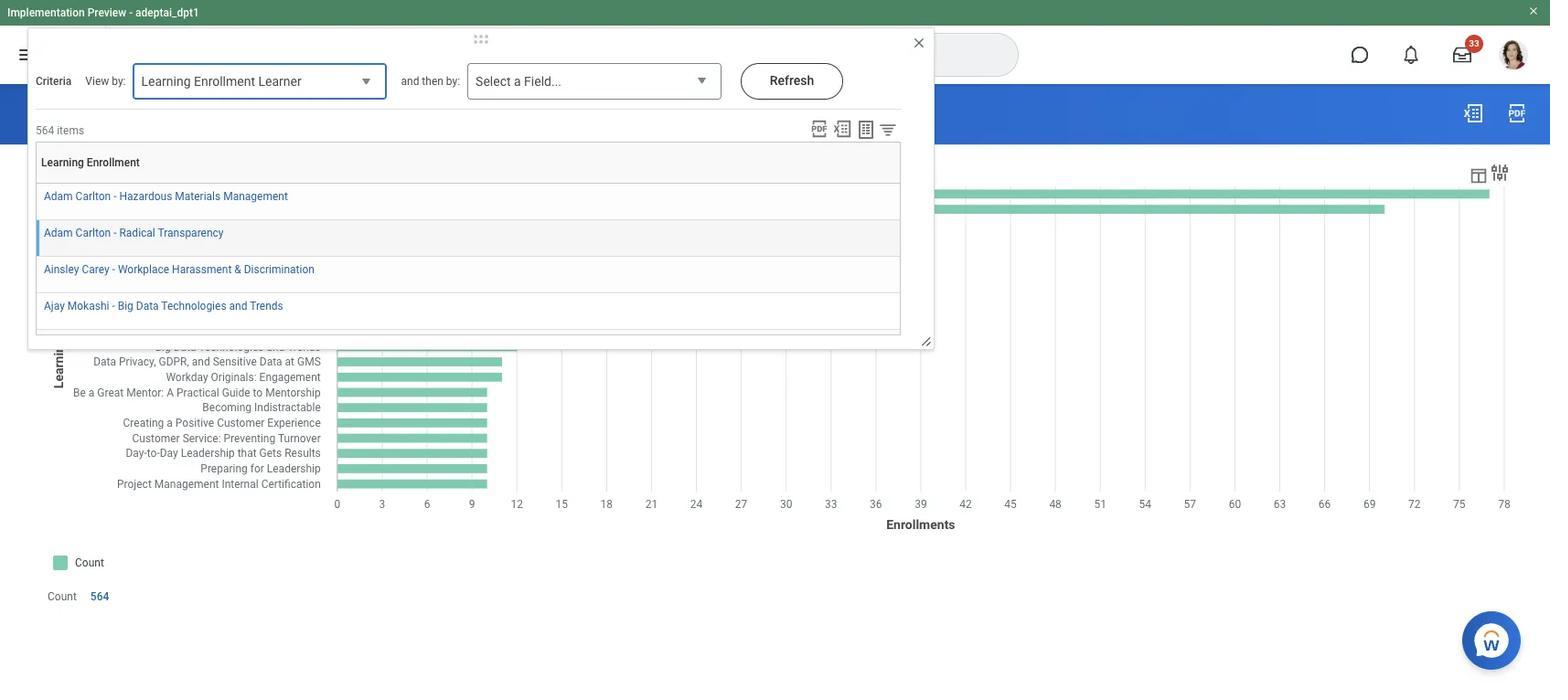Task type: locate. For each thing, give the bounding box(es) containing it.
564
[[36, 124, 54, 137], [90, 591, 109, 604]]

1 by: from the left
[[112, 75, 126, 88]]

radical
[[119, 227, 155, 240]]

adam
[[44, 190, 73, 203], [44, 227, 73, 240]]

and left trends
[[229, 300, 247, 313]]

learning enrollment
[[41, 156, 140, 169]]

- left customer
[[112, 337, 115, 350]]

1 vertical spatial ajay
[[44, 337, 65, 350]]

workplace
[[118, 264, 169, 276]]

toolbar
[[804, 119, 901, 142]]

ajay mokashi - big data technologies and trends link
[[44, 296, 283, 313]]

refresh
[[770, 73, 815, 88]]

discrimination
[[244, 264, 315, 276]]

0 vertical spatial and
[[401, 75, 419, 88]]

export to excel image down 33 button
[[1463, 102, 1485, 124]]

- left "hazardous"
[[114, 190, 117, 203]]

and
[[401, 75, 419, 88], [229, 300, 247, 313]]

0 vertical spatial adam
[[44, 190, 73, 203]]

to
[[240, 337, 249, 350]]

learning inside popup button
[[141, 74, 191, 89]]

ainsley
[[44, 264, 79, 276]]

2 carlton from the top
[[76, 227, 111, 240]]

ainsley carey - workplace harassment & discrimination
[[44, 264, 315, 276]]

Search Workday  search field
[[584, 35, 981, 75]]

learning
[[141, 74, 191, 89], [152, 104, 224, 126], [41, 156, 84, 169]]

0 horizontal spatial and
[[229, 300, 247, 313]]

1 horizontal spatial by:
[[446, 75, 460, 88]]

0 vertical spatial 564
[[36, 124, 54, 137]]

- for big
[[112, 300, 115, 313]]

1 horizontal spatial export to excel image
[[1463, 102, 1485, 124]]

select to filter grid data image
[[878, 120, 899, 139]]

564 left items
[[36, 124, 54, 137]]

resize modal image
[[921, 336, 934, 350]]

2 mokashi from the top
[[68, 337, 109, 350]]

view printable version (pdf) image down profile logan mcneil 'icon'
[[1507, 102, 1529, 124]]

1 mokashi from the top
[[68, 300, 109, 313]]

1 horizontal spatial view printable version (pdf) image
[[1507, 102, 1529, 124]]

adam carlton - radical transparency link
[[44, 223, 224, 240]]

configure and view chart data image
[[1490, 162, 1512, 184], [1470, 165, 1490, 185]]

by: right view
[[112, 75, 126, 88]]

view printable version (pdf) image
[[1507, 102, 1529, 124], [810, 119, 830, 139]]

ajay
[[44, 300, 65, 313], [44, 337, 65, 350]]

learning up most popular learning content link
[[141, 74, 191, 89]]

ajay mokashi - customer service: a key to success
[[44, 337, 293, 350]]

refresh button
[[741, 63, 844, 100]]

1 vertical spatial and
[[229, 300, 247, 313]]

adam for adam carlton - hazardous materials management
[[44, 190, 73, 203]]

export to excel image inside most popular learning content main content
[[1463, 102, 1485, 124]]

by:
[[112, 75, 126, 88], [446, 75, 460, 88]]

adam carlton - hazardous materials management link
[[44, 187, 288, 203]]

view printable version (pdf) image left export to worksheets icon
[[810, 119, 830, 139]]

learner
[[258, 74, 302, 89]]

564 inside 564 dropdown button
[[90, 591, 109, 604]]

enrollment for learning enrollment
[[87, 156, 140, 169]]

564 right "count"
[[90, 591, 109, 604]]

close image
[[912, 36, 927, 50]]

33 button
[[1443, 35, 1484, 75]]

learning inside main content
[[152, 104, 224, 126]]

carlton
[[76, 190, 111, 203], [76, 227, 111, 240]]

&
[[235, 264, 241, 276]]

2 adam from the top
[[44, 227, 73, 240]]

inbox large image
[[1454, 46, 1472, 64]]

adam up ainsley
[[44, 227, 73, 240]]

adeptai_dpt1
[[135, 6, 199, 19]]

carlton up carey
[[76, 227, 111, 240]]

- left radical at the left
[[114, 227, 117, 240]]

learning down learning enrollment learner
[[152, 104, 224, 126]]

mokashi for customer
[[68, 337, 109, 350]]

mokashi inside ajay mokashi - customer service: a key to success link
[[68, 337, 109, 350]]

0 vertical spatial carlton
[[76, 190, 111, 203]]

learning down 564 items
[[41, 156, 84, 169]]

search image
[[551, 44, 573, 66]]

and then by:
[[401, 75, 460, 88]]

mokashi left customer
[[68, 337, 109, 350]]

564 for 564 items
[[36, 124, 54, 137]]

enrollment
[[194, 74, 255, 89], [87, 156, 140, 169]]

technologies
[[161, 300, 227, 313]]

1 horizontal spatial and
[[401, 75, 419, 88]]

564 for 564
[[90, 591, 109, 604]]

learning enrollment learner button
[[133, 63, 388, 102]]

2 ajay from the top
[[44, 337, 65, 350]]

by: right then
[[446, 75, 460, 88]]

1 vertical spatial mokashi
[[68, 337, 109, 350]]

- left "big"
[[112, 300, 115, 313]]

1 vertical spatial learning
[[152, 104, 224, 126]]

- for adeptai_dpt1
[[129, 6, 133, 19]]

transparency
[[158, 227, 224, 240]]

0 horizontal spatial by:
[[112, 75, 126, 88]]

ajay for ajay mokashi - big data technologies and trends
[[44, 300, 65, 313]]

export to excel image left export to worksheets icon
[[833, 119, 853, 139]]

learning enrollment learner
[[141, 74, 302, 89]]

2 vertical spatial learning
[[41, 156, 84, 169]]

- right carey
[[112, 264, 115, 276]]

adam for adam carlton - radical transparency
[[44, 227, 73, 240]]

0 horizontal spatial enrollment
[[87, 156, 140, 169]]

- right the preview
[[129, 6, 133, 19]]

select a field... button
[[468, 63, 722, 101]]

ajay for ajay mokashi - customer service: a key to success
[[44, 337, 65, 350]]

1 vertical spatial 564
[[90, 591, 109, 604]]

enrollment inside popup button
[[194, 74, 255, 89]]

and left then
[[401, 75, 419, 88]]

enrollment up "hazardous"
[[87, 156, 140, 169]]

ajay mokashi - customer service: a key to success link
[[44, 333, 293, 350]]

1 carlton from the top
[[76, 190, 111, 203]]

learning for learning enrollment learner
[[141, 74, 191, 89]]

adam carlton - radical transparency
[[44, 227, 224, 240]]

33
[[1470, 38, 1480, 48]]

1 vertical spatial carlton
[[76, 227, 111, 240]]

success
[[252, 337, 293, 350]]

0 vertical spatial enrollment
[[194, 74, 255, 89]]

564 items
[[36, 124, 84, 137]]

0 vertical spatial ajay
[[44, 300, 65, 313]]

-
[[129, 6, 133, 19], [114, 190, 117, 203], [114, 227, 117, 240], [112, 264, 115, 276], [112, 300, 115, 313], [112, 337, 115, 350]]

- inside banner
[[129, 6, 133, 19]]

ajay inside ajay mokashi - customer service: a key to success link
[[44, 337, 65, 350]]

export to excel image
[[1463, 102, 1485, 124], [833, 119, 853, 139]]

field...
[[524, 74, 562, 89]]

0 vertical spatial learning
[[141, 74, 191, 89]]

carlton down learning enrollment
[[76, 190, 111, 203]]

adam down learning enrollment
[[44, 190, 73, 203]]

0 horizontal spatial 564
[[36, 124, 54, 137]]

items
[[57, 124, 84, 137]]

1 horizontal spatial 564
[[90, 591, 109, 604]]

mokashi inside ajay mokashi - big data technologies and trends link
[[68, 300, 109, 313]]

mokashi left "big"
[[68, 300, 109, 313]]

learning for learning enrollment
[[41, 156, 84, 169]]

data
[[136, 300, 159, 313]]

1 adam from the top
[[44, 190, 73, 203]]

learning enrollment button
[[41, 156, 896, 169]]

1 vertical spatial enrollment
[[87, 156, 140, 169]]

mokashi for big
[[68, 300, 109, 313]]

- for radical
[[114, 227, 117, 240]]

enrollment up 'content'
[[194, 74, 255, 89]]

ajay inside ajay mokashi - big data technologies and trends link
[[44, 300, 65, 313]]

view by:
[[85, 75, 126, 88]]

1 horizontal spatial enrollment
[[194, 74, 255, 89]]

1 vertical spatial adam
[[44, 227, 73, 240]]

0 vertical spatial mokashi
[[68, 300, 109, 313]]

big
[[118, 300, 133, 313]]

mokashi
[[68, 300, 109, 313], [68, 337, 109, 350]]

1 ajay from the top
[[44, 300, 65, 313]]



Task type: vqa. For each thing, say whether or not it's contained in the screenshot.
Select to filter grid data 'ICON'
yes



Task type: describe. For each thing, give the bounding box(es) containing it.
most popular learning content link
[[37, 104, 293, 126]]

implementation
[[7, 6, 85, 19]]

select a field...
[[476, 74, 562, 89]]

service:
[[168, 337, 207, 350]]

then
[[422, 75, 444, 88]]

view printable version (pdf) image inside most popular learning content main content
[[1507, 102, 1529, 124]]

ainsley carey - workplace harassment & discrimination link
[[44, 260, 315, 276]]

0 horizontal spatial view printable version (pdf) image
[[810, 119, 830, 139]]

close environment banner image
[[1529, 5, 1540, 16]]

most popular learning content
[[37, 104, 293, 126]]

view
[[85, 75, 109, 88]]

move modal image
[[463, 28, 500, 50]]

carlton for radical
[[76, 227, 111, 240]]

content
[[228, 104, 293, 126]]

select
[[476, 74, 511, 89]]

enrollment for learning enrollment learner
[[194, 74, 255, 89]]

- for workplace
[[112, 264, 115, 276]]

popular
[[83, 104, 147, 126]]

key
[[219, 337, 237, 350]]

0 horizontal spatial export to excel image
[[833, 119, 853, 139]]

notifications large image
[[1403, 46, 1421, 64]]

materials
[[175, 190, 221, 203]]

count
[[48, 591, 77, 604]]

management
[[223, 190, 288, 203]]

most popular learning content main content
[[0, 84, 1551, 643]]

a
[[209, 337, 216, 350]]

customer
[[118, 337, 166, 350]]

564 button
[[90, 590, 112, 605]]

hazardous
[[119, 190, 172, 203]]

criteria
[[36, 75, 72, 88]]

harassment
[[172, 264, 232, 276]]

profile logan mcneil image
[[1500, 40, 1529, 73]]

most
[[37, 104, 79, 126]]

trends
[[250, 300, 283, 313]]

- for customer
[[112, 337, 115, 350]]

2 by: from the left
[[446, 75, 460, 88]]

carlton for hazardous
[[76, 190, 111, 203]]

adam carlton - hazardous materials management
[[44, 190, 288, 203]]

implementation preview -   adeptai_dpt1
[[7, 6, 199, 19]]

carey
[[82, 264, 109, 276]]

- for hazardous
[[114, 190, 117, 203]]

implementation preview -   adeptai_dpt1 banner
[[0, 0, 1551, 84]]

justify image
[[16, 44, 38, 66]]

preview
[[88, 6, 126, 19]]

export to worksheets image
[[856, 119, 878, 141]]

ajay mokashi - big data technologies and trends
[[44, 300, 283, 313]]

a
[[514, 74, 521, 89]]



